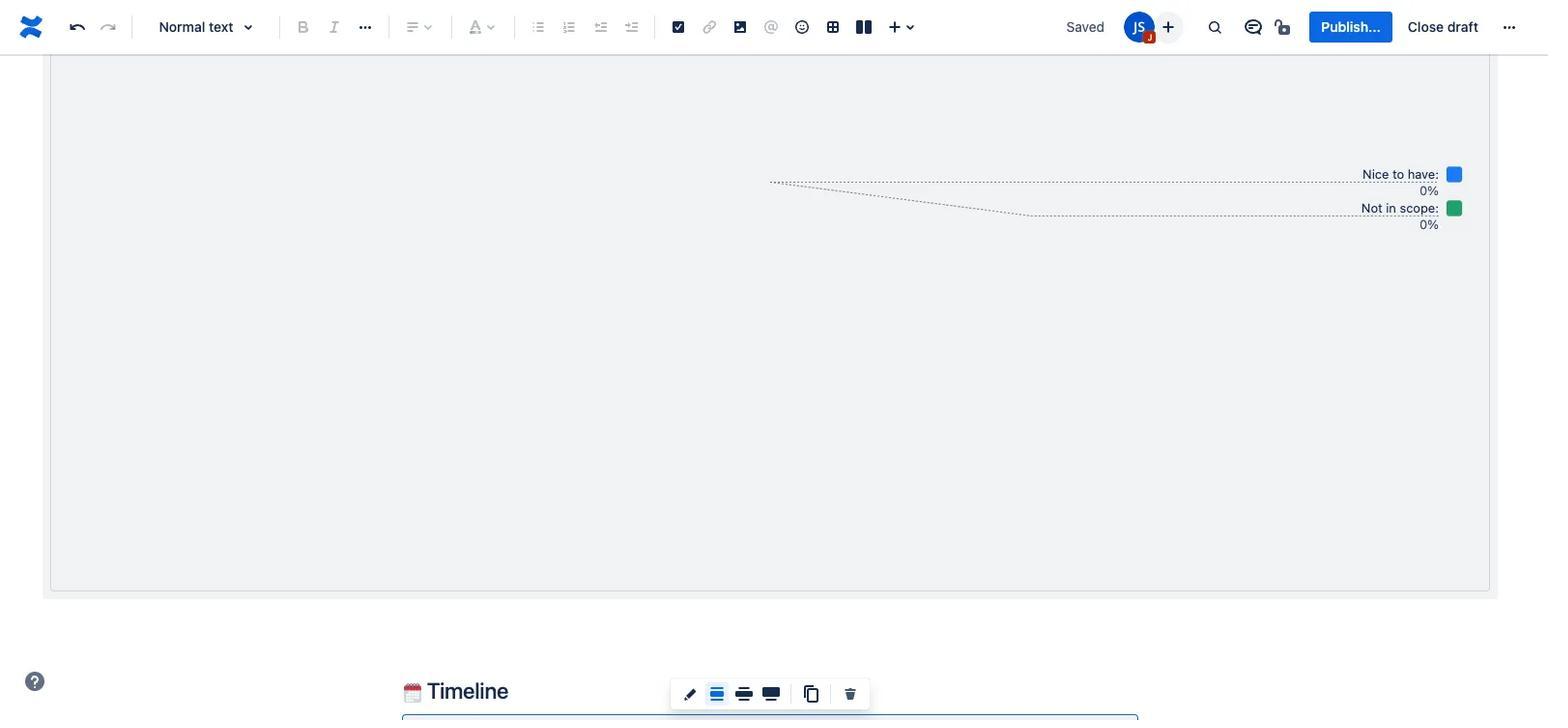 Task type: describe. For each thing, give the bounding box(es) containing it.
timeline
[[422, 677, 509, 703]]

layouts image
[[852, 15, 876, 39]]

outdent ⇧tab image
[[589, 15, 612, 39]]

copy image
[[799, 682, 822, 705]]

emoji image
[[791, 15, 814, 39]]

action item image
[[667, 15, 690, 39]]

confluence image
[[15, 12, 46, 43]]

normal text
[[159, 18, 233, 35]]

go wide image
[[733, 682, 756, 705]]

numbered list ⌘⇧7 image
[[558, 15, 581, 39]]

help image
[[23, 670, 46, 693]]

normal text button
[[140, 6, 272, 48]]

comment icon image
[[1242, 15, 1265, 39]]

indent tab image
[[620, 15, 643, 39]]



Task type: vqa. For each thing, say whether or not it's contained in the screenshot.
Recent
no



Task type: locate. For each thing, give the bounding box(es) containing it.
saved
[[1067, 18, 1105, 35]]

more formatting image
[[354, 15, 377, 39]]

close draft
[[1408, 18, 1479, 35]]

:calendar_spiral: image
[[403, 683, 422, 703]]

remove image
[[839, 682, 862, 705]]

bold ⌘b image
[[292, 15, 315, 39]]

close
[[1408, 18, 1444, 35]]

no restrictions image
[[1273, 15, 1296, 39]]

redo ⌘⇧z image
[[97, 15, 120, 39]]

:calendar_spiral: image
[[403, 683, 422, 703]]

normal
[[159, 18, 205, 35]]

back to center image
[[706, 682, 729, 705]]

more image
[[1498, 15, 1521, 39]]

link image
[[698, 15, 721, 39]]

jacob simon image
[[1124, 12, 1155, 43]]

add image, video, or file image
[[729, 15, 752, 39]]

draft
[[1448, 18, 1479, 35]]

edit image
[[678, 682, 702, 705]]

find and replace image
[[1204, 15, 1227, 39]]

bullet list ⌘⇧8 image
[[527, 15, 550, 39]]

publish... button
[[1310, 12, 1393, 43]]

undo ⌘z image
[[66, 15, 89, 39]]

close draft button
[[1396, 12, 1490, 43]]

go full width image
[[760, 682, 783, 705]]

text
[[209, 18, 233, 35]]

mention image
[[760, 15, 783, 39]]

invite to edit image
[[1157, 15, 1180, 38]]

confluence image
[[15, 12, 46, 43]]

publish...
[[1322, 18, 1381, 35]]

italic ⌘i image
[[323, 15, 346, 39]]

table image
[[822, 15, 845, 39]]



